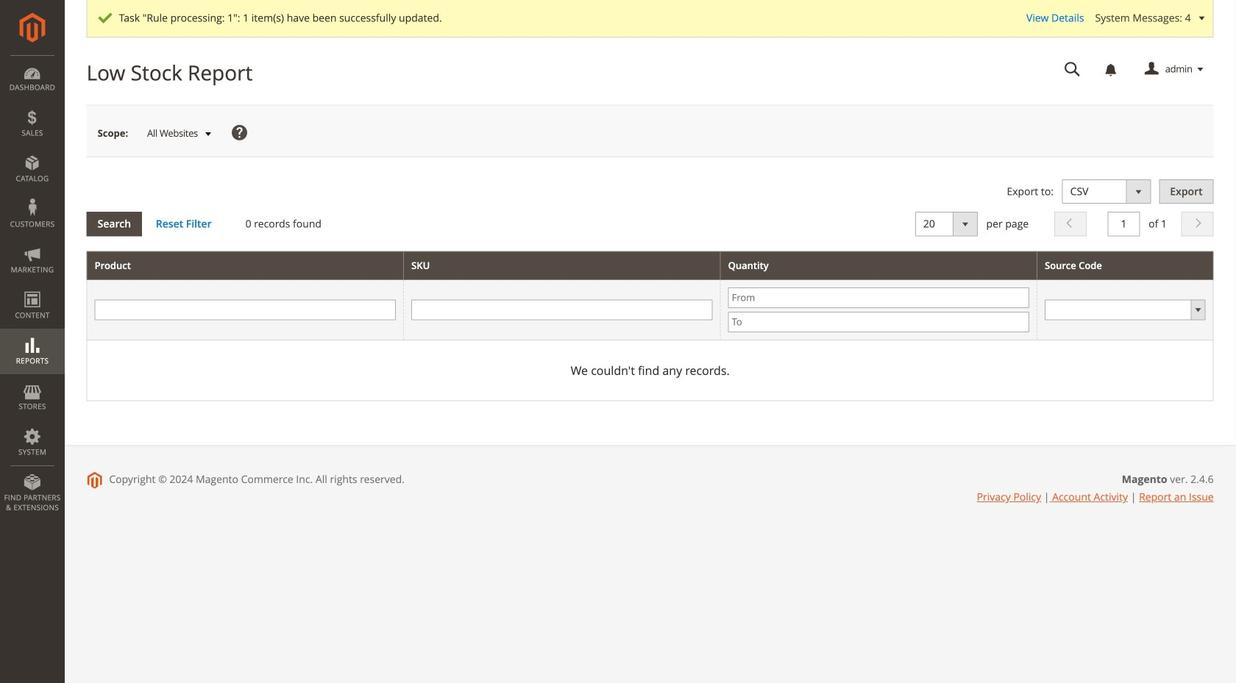 Task type: describe. For each thing, give the bounding box(es) containing it.
magento admin panel image
[[19, 13, 45, 43]]

From text field
[[728, 288, 1030, 308]]



Task type: locate. For each thing, give the bounding box(es) containing it.
To text field
[[728, 312, 1030, 333]]

menu bar
[[0, 55, 65, 520]]

None text field
[[1054, 57, 1091, 82], [1108, 212, 1140, 236], [95, 300, 396, 320], [411, 300, 713, 320], [1054, 57, 1091, 82], [1108, 212, 1140, 236], [95, 300, 396, 320], [411, 300, 713, 320]]



